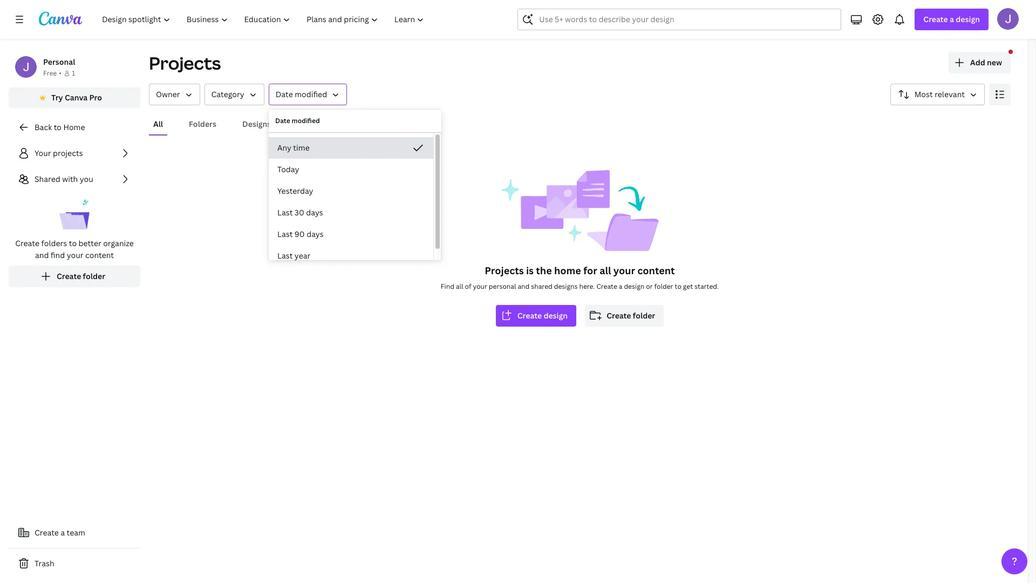 Task type: locate. For each thing, give the bounding box(es) containing it.
1 horizontal spatial a
[[619, 282, 623, 291]]

design left or
[[624, 282, 645, 291]]

1 date modified from the top
[[276, 89, 327, 99]]

None search field
[[518, 9, 842, 30]]

and left find
[[35, 250, 49, 260]]

modified
[[295, 89, 327, 99], [292, 116, 320, 125]]

any
[[278, 143, 292, 153]]

0 horizontal spatial a
[[61, 528, 65, 538]]

90
[[295, 229, 305, 239]]

0 vertical spatial projects
[[149, 51, 221, 75]]

add new button
[[949, 52, 1011, 73]]

2 vertical spatial to
[[675, 282, 682, 291]]

to inside create folders to better organize and find your content
[[69, 238, 77, 248]]

1 vertical spatial create folder button
[[585, 305, 664, 327]]

projects
[[53, 148, 83, 158]]

shared
[[531, 282, 553, 291]]

1 horizontal spatial content
[[638, 264, 675, 277]]

date modified up "time"
[[275, 116, 320, 125]]

1 vertical spatial days
[[307, 229, 324, 239]]

Category button
[[204, 84, 264, 105]]

folder down or
[[633, 311, 656, 321]]

last for last 30 days
[[278, 207, 293, 218]]

new
[[988, 57, 1003, 68]]

get
[[684, 282, 693, 291]]

a
[[950, 14, 955, 24], [619, 282, 623, 291], [61, 528, 65, 538]]

days inside last 30 days 'button'
[[306, 207, 323, 218]]

or
[[646, 282, 653, 291]]

last year
[[278, 251, 311, 261]]

trash link
[[9, 553, 140, 575]]

0 vertical spatial all
[[600, 264, 612, 277]]

1 horizontal spatial and
[[518, 282, 530, 291]]

your right the for
[[614, 264, 636, 277]]

a for design
[[950, 14, 955, 24]]

jacob simon image
[[998, 8, 1020, 30]]

pro
[[89, 92, 102, 103]]

Date modified button
[[269, 84, 347, 105]]

trash
[[35, 558, 54, 569]]

date up images button
[[276, 89, 293, 99]]

0 vertical spatial date modified
[[276, 89, 327, 99]]

0 horizontal spatial all
[[456, 282, 464, 291]]

create inside button
[[518, 311, 542, 321]]

1 vertical spatial last
[[278, 229, 293, 239]]

0 horizontal spatial content
[[85, 250, 114, 260]]

1 horizontal spatial design
[[624, 282, 645, 291]]

1 vertical spatial folder
[[655, 282, 674, 291]]

1 horizontal spatial your
[[473, 282, 488, 291]]

days for last 90 days
[[307, 229, 324, 239]]

last left 90
[[278, 229, 293, 239]]

date
[[276, 89, 293, 99], [275, 116, 290, 125]]

all
[[600, 264, 612, 277], [456, 282, 464, 291]]

your projects
[[35, 148, 83, 158]]

yesterday
[[278, 186, 314, 196]]

and
[[35, 250, 49, 260], [518, 282, 530, 291]]

1 vertical spatial projects
[[485, 264, 524, 277]]

to left get
[[675, 282, 682, 291]]

last 90 days
[[278, 229, 324, 239]]

better
[[79, 238, 101, 248]]

2 vertical spatial design
[[544, 311, 568, 321]]

1 vertical spatial and
[[518, 282, 530, 291]]

3 last from the top
[[278, 251, 293, 261]]

design inside the projects is the home for all your content find all of your personal and shared designs here. create a design or folder to get started.
[[624, 282, 645, 291]]

create folder button down or
[[585, 305, 664, 327]]

date inside date modified button
[[276, 89, 293, 99]]

projects up owner button
[[149, 51, 221, 75]]

1 last from the top
[[278, 207, 293, 218]]

1 horizontal spatial all
[[600, 264, 612, 277]]

folder
[[83, 271, 105, 281], [655, 282, 674, 291], [633, 311, 656, 321]]

0 vertical spatial design
[[957, 14, 981, 24]]

a inside dropdown button
[[950, 14, 955, 24]]

to left better
[[69, 238, 77, 248]]

your
[[67, 250, 83, 260], [614, 264, 636, 277], [473, 282, 488, 291]]

date right designs at the top of page
[[275, 116, 290, 125]]

2 horizontal spatial to
[[675, 282, 682, 291]]

your projects link
[[9, 143, 140, 164]]

to right the back
[[54, 122, 62, 132]]

create folder button down find
[[9, 266, 140, 287]]

0 vertical spatial days
[[306, 207, 323, 218]]

folders
[[189, 119, 217, 129]]

last 30 days option
[[269, 202, 434, 224]]

0 vertical spatial and
[[35, 250, 49, 260]]

days right 30 on the left of the page
[[306, 207, 323, 218]]

2 last from the top
[[278, 229, 293, 239]]

back to home
[[35, 122, 85, 132]]

a inside the projects is the home for all your content find all of your personal and shared designs here. create a design or folder to get started.
[[619, 282, 623, 291]]

a left or
[[619, 282, 623, 291]]

last left 'year'
[[278, 251, 293, 261]]

create
[[924, 14, 949, 24], [15, 238, 39, 248], [57, 271, 81, 281], [597, 282, 618, 291], [518, 311, 542, 321], [607, 311, 632, 321], [35, 528, 59, 538]]

1 date from the top
[[276, 89, 293, 99]]

1 vertical spatial date
[[275, 116, 290, 125]]

images
[[297, 119, 323, 129]]

0 vertical spatial to
[[54, 122, 62, 132]]

content up or
[[638, 264, 675, 277]]

last
[[278, 207, 293, 218], [278, 229, 293, 239], [278, 251, 293, 261]]

2 date modified from the top
[[275, 116, 320, 125]]

0 vertical spatial modified
[[295, 89, 327, 99]]

folder down better
[[83, 271, 105, 281]]

folders
[[41, 238, 67, 248]]

days right 90
[[307, 229, 324, 239]]

Search search field
[[540, 9, 820, 30]]

category
[[211, 89, 244, 99]]

design left jacob simon image
[[957, 14, 981, 24]]

a up add new dropdown button
[[950, 14, 955, 24]]

all right the for
[[600, 264, 612, 277]]

any time button
[[269, 137, 434, 159]]

last for last year
[[278, 251, 293, 261]]

to inside the projects is the home for all your content find all of your personal and shared designs here. create a design or folder to get started.
[[675, 282, 682, 291]]

1
[[72, 69, 75, 78]]

1 vertical spatial a
[[619, 282, 623, 291]]

projects up the personal at the left top
[[485, 264, 524, 277]]

content down better
[[85, 250, 114, 260]]

content
[[85, 250, 114, 260], [638, 264, 675, 277]]

0 vertical spatial date
[[276, 89, 293, 99]]

create folder down create folders to better organize and find your content at the left of the page
[[57, 271, 105, 281]]

shared
[[35, 174, 60, 184]]

0 horizontal spatial your
[[67, 250, 83, 260]]

and down "is"
[[518, 282, 530, 291]]

a left team
[[61, 528, 65, 538]]

2 vertical spatial a
[[61, 528, 65, 538]]

create folder button
[[9, 266, 140, 287], [585, 305, 664, 327]]

2 horizontal spatial your
[[614, 264, 636, 277]]

shared with you
[[35, 174, 93, 184]]

date modified up "images"
[[276, 89, 327, 99]]

1 horizontal spatial to
[[69, 238, 77, 248]]

create folders to better organize and find your content
[[15, 238, 134, 260]]

0 horizontal spatial and
[[35, 250, 49, 260]]

your right find
[[67, 250, 83, 260]]

designs
[[554, 282, 578, 291]]

create folder
[[57, 271, 105, 281], [607, 311, 656, 321]]

last inside "option"
[[278, 229, 293, 239]]

last 30 days
[[278, 207, 323, 218]]

projects
[[149, 51, 221, 75], [485, 264, 524, 277]]

list
[[9, 143, 140, 287]]

0 vertical spatial your
[[67, 250, 83, 260]]

0 horizontal spatial to
[[54, 122, 62, 132]]

create a design button
[[916, 9, 989, 30]]

2 horizontal spatial design
[[957, 14, 981, 24]]

most
[[915, 89, 934, 99]]

create folder down or
[[607, 311, 656, 321]]

any time option
[[269, 137, 434, 159]]

0 horizontal spatial projects
[[149, 51, 221, 75]]

content inside the projects is the home for all your content find all of your personal and shared designs here. create a design or folder to get started.
[[638, 264, 675, 277]]

0 vertical spatial create folder button
[[9, 266, 140, 287]]

projects for projects
[[149, 51, 221, 75]]

Sort by button
[[891, 84, 986, 105]]

modified down date modified button
[[292, 116, 320, 125]]

last inside 'button'
[[278, 207, 293, 218]]

today option
[[269, 159, 434, 180]]

design down the designs at the top right of the page
[[544, 311, 568, 321]]

2 date from the top
[[275, 116, 290, 125]]

your right of
[[473, 282, 488, 291]]

create inside dropdown button
[[924, 14, 949, 24]]

create inside the projects is the home for all your content find all of your personal and shared designs here. create a design or folder to get started.
[[597, 282, 618, 291]]

1 vertical spatial design
[[624, 282, 645, 291]]

days
[[306, 207, 323, 218], [307, 229, 324, 239]]

0 horizontal spatial design
[[544, 311, 568, 321]]

folder inside the projects is the home for all your content find all of your personal and shared designs here. create a design or folder to get started.
[[655, 282, 674, 291]]

started.
[[695, 282, 719, 291]]

0 vertical spatial folder
[[83, 271, 105, 281]]

0 vertical spatial last
[[278, 207, 293, 218]]

create design button
[[496, 305, 577, 327]]

modified up "images"
[[295, 89, 327, 99]]

folder right or
[[655, 282, 674, 291]]

1 vertical spatial create folder
[[607, 311, 656, 321]]

1 vertical spatial to
[[69, 238, 77, 248]]

a inside "button"
[[61, 528, 65, 538]]

last for last 90 days
[[278, 229, 293, 239]]

1 vertical spatial all
[[456, 282, 464, 291]]

0 horizontal spatial create folder button
[[9, 266, 140, 287]]

0 vertical spatial a
[[950, 14, 955, 24]]

days inside last 90 days button
[[307, 229, 324, 239]]

to
[[54, 122, 62, 132], [69, 238, 77, 248], [675, 282, 682, 291]]

1 vertical spatial content
[[638, 264, 675, 277]]

2 horizontal spatial a
[[950, 14, 955, 24]]

most relevant
[[915, 89, 966, 99]]

all left of
[[456, 282, 464, 291]]

designs
[[242, 119, 271, 129]]

find
[[51, 250, 65, 260]]

0 horizontal spatial create folder
[[57, 271, 105, 281]]

projects inside the projects is the home for all your content find all of your personal and shared designs here. create a design or folder to get started.
[[485, 264, 524, 277]]

design
[[957, 14, 981, 24], [624, 282, 645, 291], [544, 311, 568, 321]]

last left 30 on the left of the page
[[278, 207, 293, 218]]

your inside create folders to better organize and find your content
[[67, 250, 83, 260]]

any time
[[278, 143, 310, 153]]

1 horizontal spatial create folder
[[607, 311, 656, 321]]

2 vertical spatial last
[[278, 251, 293, 261]]

1 horizontal spatial projects
[[485, 264, 524, 277]]

0 vertical spatial content
[[85, 250, 114, 260]]

list box containing any time
[[269, 137, 434, 267]]

back
[[35, 122, 52, 132]]

the
[[536, 264, 552, 277]]

2 vertical spatial folder
[[633, 311, 656, 321]]

yesterday button
[[269, 180, 434, 202]]

here.
[[580, 282, 595, 291]]

images button
[[293, 114, 328, 134]]

list box
[[269, 137, 434, 267]]

date modified
[[276, 89, 327, 99], [275, 116, 320, 125]]

1 vertical spatial date modified
[[275, 116, 320, 125]]

top level navigation element
[[95, 9, 434, 30]]



Task type: describe. For each thing, give the bounding box(es) containing it.
create a team button
[[9, 522, 140, 544]]

modified inside button
[[295, 89, 327, 99]]

last year option
[[269, 245, 434, 267]]

content inside create folders to better organize and find your content
[[85, 250, 114, 260]]

personal
[[43, 57, 75, 67]]

you
[[80, 174, 93, 184]]

30
[[295, 207, 304, 218]]

•
[[59, 69, 62, 78]]

team
[[67, 528, 85, 538]]

year
[[295, 251, 311, 261]]

with
[[62, 174, 78, 184]]

today button
[[269, 159, 434, 180]]

canva
[[65, 92, 88, 103]]

personal
[[489, 282, 517, 291]]

and inside the projects is the home for all your content find all of your personal and shared designs here. create a design or folder to get started.
[[518, 282, 530, 291]]

days for last 30 days
[[306, 207, 323, 218]]

last 90 days option
[[269, 224, 434, 245]]

today
[[278, 164, 299, 174]]

1 horizontal spatial create folder button
[[585, 305, 664, 327]]

organize
[[103, 238, 134, 248]]

create a design
[[924, 14, 981, 24]]

your
[[35, 148, 51, 158]]

1 vertical spatial your
[[614, 264, 636, 277]]

owner
[[156, 89, 180, 99]]

1 vertical spatial modified
[[292, 116, 320, 125]]

projects for projects is the home for all your content find all of your personal and shared designs here. create a design or folder to get started.
[[485, 264, 524, 277]]

list containing your projects
[[9, 143, 140, 287]]

0 vertical spatial create folder
[[57, 271, 105, 281]]

home
[[555, 264, 582, 277]]

all button
[[149, 114, 167, 134]]

create design
[[518, 311, 568, 321]]

last year button
[[269, 245, 434, 267]]

try
[[51, 92, 63, 103]]

last 90 days button
[[269, 224, 434, 245]]

designs button
[[238, 114, 276, 134]]

find
[[441, 282, 455, 291]]

design inside button
[[544, 311, 568, 321]]

home
[[63, 122, 85, 132]]

create inside create folders to better organize and find your content
[[15, 238, 39, 248]]

date modified inside button
[[276, 89, 327, 99]]

add
[[971, 57, 986, 68]]

time
[[293, 143, 310, 153]]

a for team
[[61, 528, 65, 538]]

is
[[526, 264, 534, 277]]

of
[[465, 282, 472, 291]]

yesterday option
[[269, 180, 434, 202]]

for
[[584, 264, 598, 277]]

projects is the home for all your content find all of your personal and shared designs here. create a design or folder to get started.
[[441, 264, 719, 291]]

free
[[43, 69, 57, 78]]

add new
[[971, 57, 1003, 68]]

Owner button
[[149, 84, 200, 105]]

back to home link
[[9, 117, 140, 138]]

try canva pro
[[51, 92, 102, 103]]

all
[[153, 119, 163, 129]]

last 30 days button
[[269, 202, 434, 224]]

create a team
[[35, 528, 85, 538]]

folders button
[[185, 114, 221, 134]]

free •
[[43, 69, 62, 78]]

design inside dropdown button
[[957, 14, 981, 24]]

shared with you link
[[9, 168, 140, 190]]

2 vertical spatial your
[[473, 282, 488, 291]]

and inside create folders to better organize and find your content
[[35, 250, 49, 260]]

try canva pro button
[[9, 87, 140, 108]]

relevant
[[935, 89, 966, 99]]



Task type: vqa. For each thing, say whether or not it's contained in the screenshot.
Mockups LINK
no



